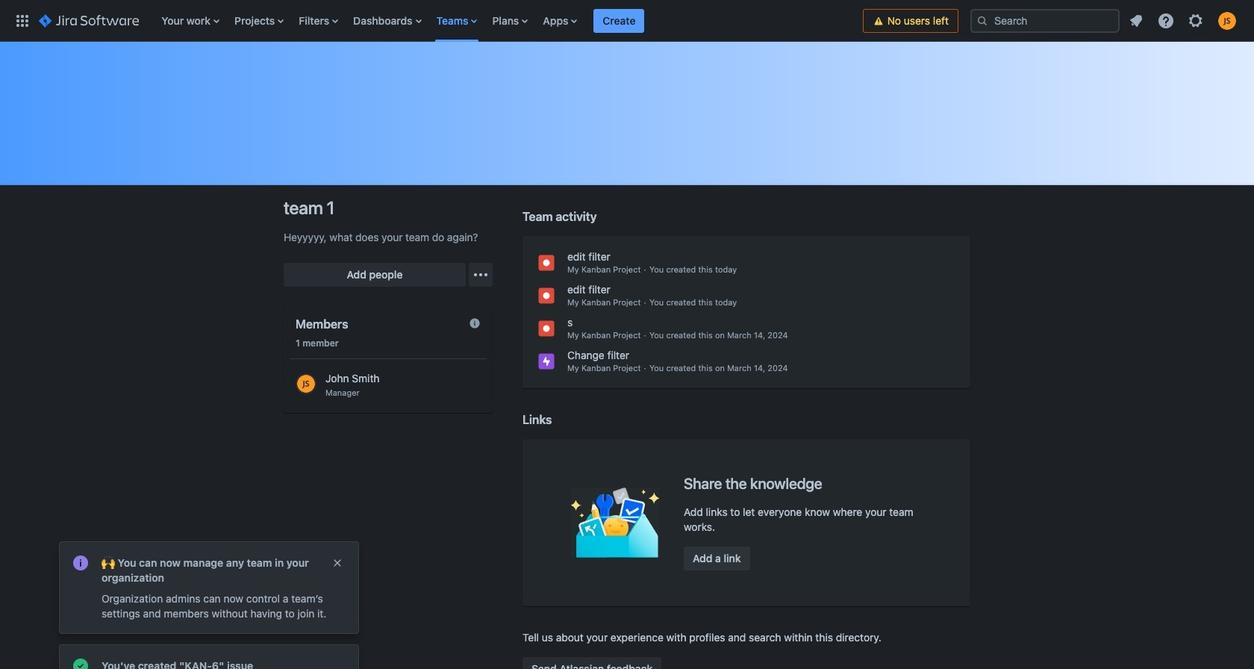 Task type: describe. For each thing, give the bounding box(es) containing it.
you must be invited or approved by a member to join this team. image
[[469, 317, 481, 329]]

Search field
[[971, 9, 1120, 32]]

information image
[[72, 554, 90, 572]]

your profile and settings image
[[1219, 12, 1237, 30]]

primary element
[[9, 0, 863, 41]]

actions image
[[472, 266, 490, 284]]

help image
[[1158, 12, 1176, 30]]

1 alert from the top
[[60, 542, 359, 633]]

dismiss image
[[332, 557, 344, 569]]



Task type: locate. For each thing, give the bounding box(es) containing it.
success image
[[72, 657, 90, 669]]

None search field
[[971, 9, 1120, 32]]

0 vertical spatial alert
[[60, 542, 359, 633]]

search image
[[977, 15, 989, 27]]

appswitcher icon image
[[13, 12, 31, 30]]

alert
[[60, 542, 359, 633], [60, 645, 359, 669]]

list
[[154, 0, 863, 41], [1123, 7, 1246, 34]]

2 alert from the top
[[60, 645, 359, 669]]

settings image
[[1188, 12, 1206, 30]]

1 horizontal spatial list
[[1123, 7, 1246, 34]]

list item
[[594, 0, 645, 41]]

1 vertical spatial alert
[[60, 645, 359, 669]]

notifications image
[[1128, 12, 1146, 30]]

banner
[[0, 0, 1255, 42]]

jira software image
[[39, 12, 139, 30], [39, 12, 139, 30]]

0 horizontal spatial list
[[154, 0, 863, 41]]



Task type: vqa. For each thing, say whether or not it's contained in the screenshot.
banner
yes



